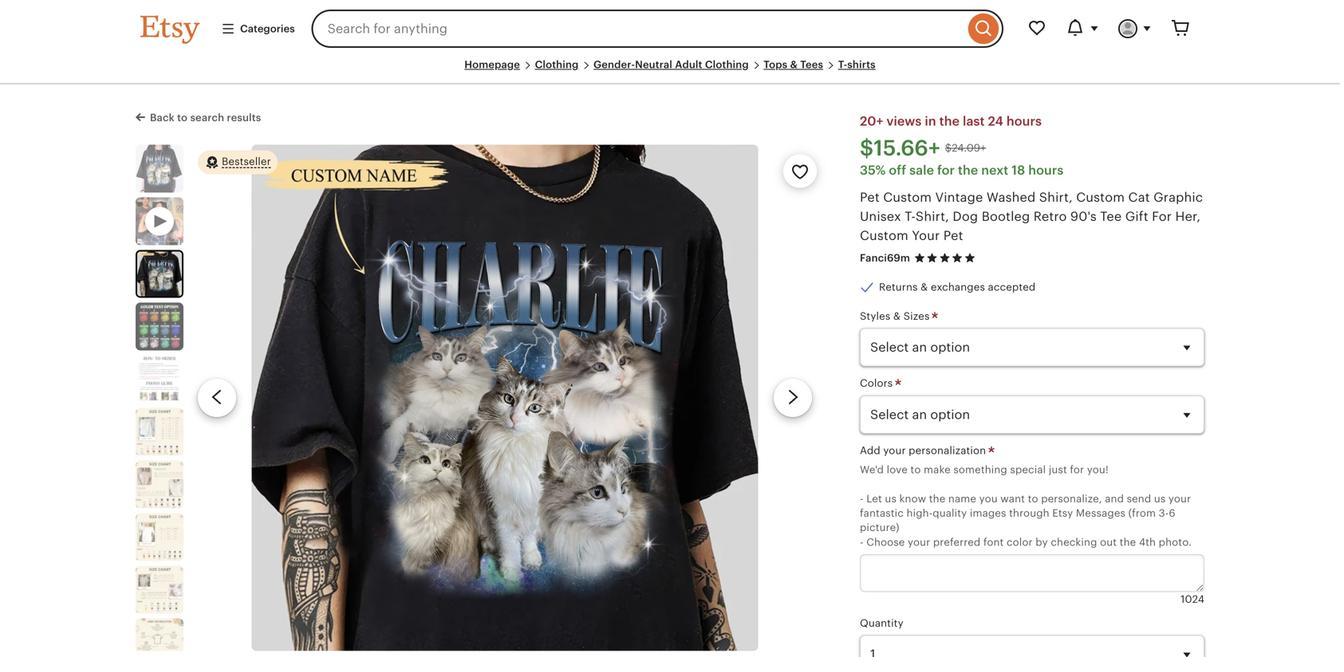Task type: locate. For each thing, give the bounding box(es) containing it.
tops
[[764, 59, 788, 71]]

clothing left gender-
[[535, 59, 579, 71]]

something
[[954, 464, 1008, 476]]

0 vertical spatial &
[[790, 59, 798, 71]]

cat
[[1129, 190, 1151, 205]]

Add your personalization text field
[[860, 555, 1205, 592]]

by
[[1036, 537, 1048, 549]]

& right the returns
[[921, 281, 928, 293]]

2 vertical spatial to
[[1028, 493, 1039, 505]]

menu bar
[[140, 57, 1200, 85]]

homepage link
[[465, 59, 520, 71]]

0 horizontal spatial to
[[177, 112, 188, 124]]

back
[[150, 112, 175, 124]]

1 horizontal spatial pet
[[944, 228, 964, 243]]

to inside - let us know the name you want to personalize, and send us your fantastic high-quality images through etsy messages (from 3-6 picture) - choose your preferred font color by checking out the 4th photo.
[[1028, 493, 1039, 505]]

categories
[[240, 23, 295, 35]]

2 horizontal spatial to
[[1028, 493, 1039, 505]]

gift
[[1126, 209, 1149, 224]]

images
[[970, 508, 1007, 520]]

your
[[884, 445, 906, 457], [1169, 493, 1192, 505], [908, 537, 931, 549]]

shirt, up your
[[916, 209, 950, 224]]

back to search results link
[[136, 109, 261, 125]]

us up the 3-
[[1155, 493, 1166, 505]]

0 vertical spatial your
[[884, 445, 906, 457]]

your down high- on the right bottom of page
[[908, 537, 931, 549]]

-
[[860, 493, 864, 505], [860, 537, 864, 549]]

returns & exchanges accepted
[[879, 281, 1036, 293]]

categories button
[[209, 14, 307, 43]]

pet down dog
[[944, 228, 964, 243]]

pet up 'unisex'
[[860, 190, 880, 205]]

2 vertical spatial &
[[894, 310, 901, 322]]

fanci69m link
[[860, 252, 911, 264]]

hours
[[1007, 114, 1042, 129], [1029, 163, 1064, 177]]

- down picture)
[[860, 537, 864, 549]]

to right the love
[[911, 464, 921, 476]]

clothing link
[[535, 59, 579, 71]]

hours right 18
[[1029, 163, 1064, 177]]

& left sizes
[[894, 310, 901, 322]]

1024
[[1181, 594, 1205, 606]]

hours right the 24
[[1007, 114, 1042, 129]]

sale
[[910, 163, 935, 177]]

1 vertical spatial t-
[[905, 209, 916, 224]]

2 us from the left
[[1155, 493, 1166, 505]]

- let us know the name you want to personalize, and send us your fantastic high-quality images through etsy messages (from 3-6 picture) - choose your preferred font color by checking out the 4th photo.
[[860, 493, 1192, 549]]

the
[[940, 114, 960, 129], [959, 163, 979, 177], [930, 493, 946, 505], [1120, 537, 1137, 549]]

choose
[[867, 537, 905, 549]]

none search field inside categories banner
[[312, 10, 1004, 48]]

1 horizontal spatial &
[[894, 310, 901, 322]]

high-
[[907, 508, 933, 520]]

0 vertical spatial for
[[938, 163, 955, 177]]

clothing right the adult at the right of page
[[705, 59, 749, 71]]

the right in
[[940, 114, 960, 129]]

homepage
[[465, 59, 520, 71]]

2 horizontal spatial &
[[921, 281, 928, 293]]

tees
[[801, 59, 824, 71]]

t- up your
[[905, 209, 916, 224]]

for right just
[[1071, 464, 1085, 476]]

add
[[860, 445, 881, 457]]

1 vertical spatial -
[[860, 537, 864, 549]]

pet custom vintage washed shirt custom cat graphic unisex image 9 image
[[136, 619, 184, 658]]

0 vertical spatial t-
[[839, 59, 848, 71]]

None search field
[[312, 10, 1004, 48]]

90's
[[1071, 209, 1097, 224]]

want
[[1001, 493, 1026, 505]]

pet custom vintage washed shirt custom cat graphic unisex image 4 image
[[136, 355, 184, 403]]

color
[[1007, 537, 1033, 549]]

2 horizontal spatial your
[[1169, 493, 1192, 505]]

us
[[885, 493, 897, 505], [1155, 493, 1166, 505]]

styles
[[860, 310, 891, 322]]

you!
[[1088, 464, 1109, 476]]

dog
[[953, 209, 979, 224]]

0 horizontal spatial shirt,
[[916, 209, 950, 224]]

0 vertical spatial hours
[[1007, 114, 1042, 129]]

pet custom vintage washed shirt custom cat graphic unisex image 6 image
[[136, 461, 184, 509]]

clothing
[[535, 59, 579, 71], [705, 59, 749, 71]]

0 horizontal spatial &
[[790, 59, 798, 71]]

0 horizontal spatial your
[[884, 445, 906, 457]]

1 vertical spatial to
[[911, 464, 921, 476]]

font
[[984, 537, 1004, 549]]

let
[[867, 493, 883, 505]]

your up the love
[[884, 445, 906, 457]]

to
[[177, 112, 188, 124], [911, 464, 921, 476], [1028, 493, 1039, 505]]

to up "through"
[[1028, 493, 1039, 505]]

0 horizontal spatial us
[[885, 493, 897, 505]]

1 horizontal spatial shirt,
[[1040, 190, 1073, 205]]

0 vertical spatial -
[[860, 493, 864, 505]]

pet custom vintage washed shirt custom cat graphic unisex image 2 image
[[252, 145, 759, 652], [137, 252, 182, 296]]

pet custom vintage washed shirt custom cat graphic unisex image 5 image
[[136, 408, 184, 456]]

pet custom vintage washed shirt custom cat graphic unisex image 8 image
[[136, 566, 184, 614]]

photo.
[[1159, 537, 1192, 549]]

picture)
[[860, 522, 900, 534]]

results
[[227, 112, 261, 124]]

menu bar containing homepage
[[140, 57, 1200, 85]]

views
[[887, 114, 922, 129]]

1 vertical spatial &
[[921, 281, 928, 293]]

t-
[[839, 59, 848, 71], [905, 209, 916, 224]]

t- inside pet custom vintage washed shirt, custom cat graphic unisex t-shirt, dog bootleg retro 90's tee gift for her, custom your pet
[[905, 209, 916, 224]]

0 horizontal spatial pet custom vintage washed shirt custom cat graphic unisex image 2 image
[[137, 252, 182, 296]]

categories banner
[[112, 0, 1229, 57]]

name
[[949, 493, 977, 505]]

pet
[[860, 190, 880, 205], [944, 228, 964, 243]]

custom
[[884, 190, 932, 205], [1077, 190, 1125, 205], [860, 228, 909, 243]]

1 vertical spatial your
[[1169, 493, 1192, 505]]

24
[[988, 114, 1004, 129]]

1 vertical spatial pet
[[944, 228, 964, 243]]

tops & tees link
[[764, 59, 824, 71]]

know
[[900, 493, 927, 505]]

1 horizontal spatial t-
[[905, 209, 916, 224]]

in
[[925, 114, 937, 129]]

1 - from the top
[[860, 493, 864, 505]]

1 vertical spatial shirt,
[[916, 209, 950, 224]]

to right back
[[177, 112, 188, 124]]

- left let
[[860, 493, 864, 505]]

&
[[790, 59, 798, 71], [921, 281, 928, 293], [894, 310, 901, 322]]

add your personalization
[[860, 445, 989, 457]]

1 horizontal spatial your
[[908, 537, 931, 549]]

1 vertical spatial for
[[1071, 464, 1085, 476]]

2 vertical spatial your
[[908, 537, 931, 549]]

0 horizontal spatial t-
[[839, 59, 848, 71]]

through
[[1010, 508, 1050, 520]]

shirt,
[[1040, 190, 1073, 205], [916, 209, 950, 224]]

3-
[[1159, 508, 1170, 520]]

unisex
[[860, 209, 902, 224]]

1 horizontal spatial clothing
[[705, 59, 749, 71]]

$24.09+
[[946, 142, 987, 154]]

tops & tees
[[764, 59, 824, 71]]

for right sale
[[938, 163, 955, 177]]

0 horizontal spatial clothing
[[535, 59, 579, 71]]

1 horizontal spatial us
[[1155, 493, 1166, 505]]

0 vertical spatial pet
[[860, 190, 880, 205]]

& left tees
[[790, 59, 798, 71]]

pet custom vintage washed shirt custom cat graphic unisex image 3 image
[[136, 303, 184, 351]]

preferred
[[934, 537, 981, 549]]

shirt, up retro
[[1040, 190, 1073, 205]]

make
[[924, 464, 951, 476]]

t- right tees
[[839, 59, 848, 71]]

0 vertical spatial to
[[177, 112, 188, 124]]

t-shirts link
[[839, 59, 876, 71]]

your up 6
[[1169, 493, 1192, 505]]

1 horizontal spatial pet custom vintage washed shirt custom cat graphic unisex image 2 image
[[252, 145, 759, 652]]

us right let
[[885, 493, 897, 505]]



Task type: vqa. For each thing, say whether or not it's contained in the screenshot.
4.9 for 7.31
no



Task type: describe. For each thing, give the bounding box(es) containing it.
gender-neutral adult clothing
[[594, 59, 749, 71]]

last
[[963, 114, 985, 129]]

custom down 'unisex'
[[860, 228, 909, 243]]

accepted
[[988, 281, 1036, 293]]

personalize,
[[1042, 493, 1103, 505]]

vintage
[[936, 190, 984, 205]]

out
[[1101, 537, 1117, 549]]

the right out
[[1120, 537, 1137, 549]]

graphic
[[1154, 190, 1204, 205]]

back to search results
[[150, 112, 261, 124]]

18
[[1012, 163, 1026, 177]]

0 vertical spatial shirt,
[[1040, 190, 1073, 205]]

& for returns
[[921, 281, 928, 293]]

gender-
[[594, 59, 635, 71]]

quality
[[933, 508, 968, 520]]

adult
[[675, 59, 703, 71]]

returns
[[879, 281, 918, 293]]

bootleg
[[982, 209, 1031, 224]]

$15.66+
[[860, 136, 941, 161]]

sizes
[[904, 310, 930, 322]]

4th
[[1140, 537, 1157, 549]]

quantity
[[860, 618, 904, 630]]

checking
[[1051, 537, 1098, 549]]

for
[[1153, 209, 1173, 224]]

messages
[[1077, 508, 1126, 520]]

special
[[1011, 464, 1046, 476]]

exchanges
[[931, 281, 986, 293]]

etsy
[[1053, 508, 1074, 520]]

bestseller
[[222, 155, 271, 167]]

1 vertical spatial hours
[[1029, 163, 1064, 177]]

20+
[[860, 114, 884, 129]]

fanci69m
[[860, 252, 911, 264]]

your
[[912, 228, 940, 243]]

shirts
[[848, 59, 876, 71]]

1 horizontal spatial for
[[1071, 464, 1085, 476]]

search
[[190, 112, 224, 124]]

the down $24.09+
[[959, 163, 979, 177]]

you
[[980, 493, 998, 505]]

just
[[1049, 464, 1068, 476]]

custom up tee
[[1077, 190, 1125, 205]]

0 horizontal spatial for
[[938, 163, 955, 177]]

off
[[889, 163, 907, 177]]

her,
[[1176, 209, 1201, 224]]

love
[[887, 464, 908, 476]]

& for tops
[[790, 59, 798, 71]]

send
[[1127, 493, 1152, 505]]

2 - from the top
[[860, 537, 864, 549]]

to inside back to search results link
[[177, 112, 188, 124]]

styles & sizes
[[860, 310, 933, 322]]

and
[[1106, 493, 1125, 505]]

& for styles
[[894, 310, 901, 322]]

0 horizontal spatial pet
[[860, 190, 880, 205]]

retro
[[1034, 209, 1067, 224]]

20+ views in the last 24 hours
[[860, 114, 1042, 129]]

pet custom vintage washed shirt custom cat graphic unisex image 1 image
[[136, 145, 184, 193]]

pet custom vintage washed shirt custom cat graphic unisex image 7 image
[[136, 513, 184, 561]]

washed
[[987, 190, 1036, 205]]

personalization
[[909, 445, 987, 457]]

colors
[[860, 378, 896, 390]]

gender-neutral adult clothing link
[[594, 59, 749, 71]]

(from
[[1129, 508, 1157, 520]]

we'd love to make something special just for you!
[[860, 464, 1109, 476]]

custom down off
[[884, 190, 932, 205]]

Search for anything text field
[[312, 10, 965, 48]]

t-shirts
[[839, 59, 876, 71]]

1 clothing from the left
[[535, 59, 579, 71]]

bestseller button
[[198, 149, 278, 175]]

6
[[1170, 508, 1176, 520]]

1 horizontal spatial to
[[911, 464, 921, 476]]

35% off sale for the next 18 hours
[[860, 163, 1064, 177]]

$15.66+ $24.09+
[[860, 136, 987, 161]]

the up the quality
[[930, 493, 946, 505]]

fantastic
[[860, 508, 904, 520]]

neutral
[[635, 59, 673, 71]]

we'd
[[860, 464, 884, 476]]

1 us from the left
[[885, 493, 897, 505]]

2 clothing from the left
[[705, 59, 749, 71]]



